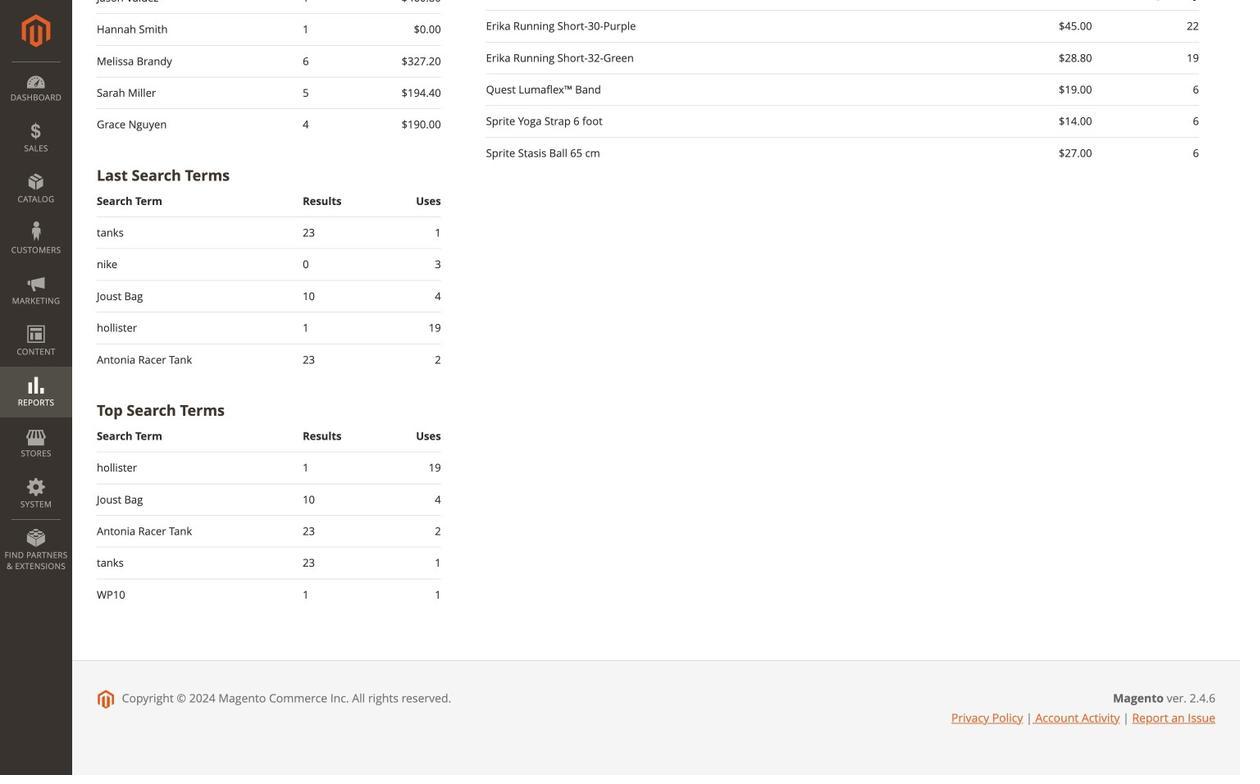 Task type: locate. For each thing, give the bounding box(es) containing it.
magento admin panel image
[[22, 14, 50, 48]]

menu bar
[[0, 62, 72, 580]]



